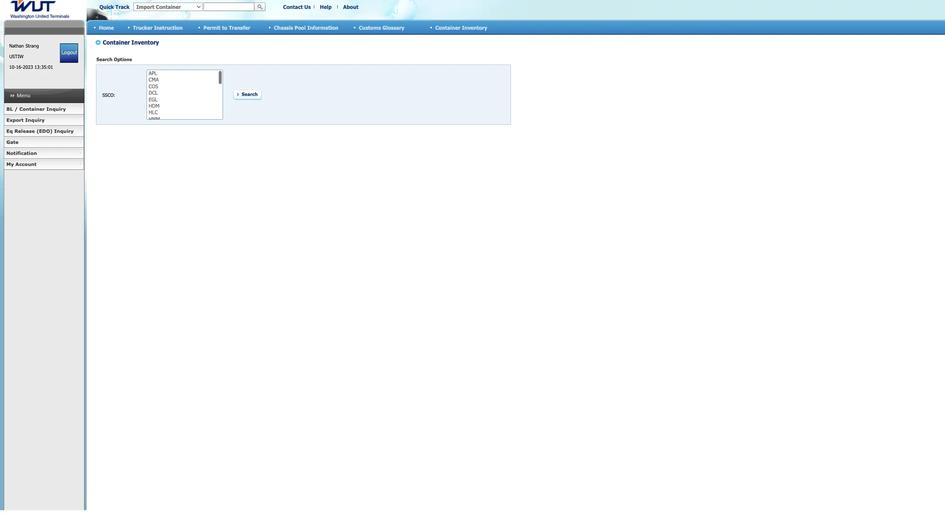 Task type: vqa. For each thing, say whether or not it's contained in the screenshot.
Export Inquiry
yes



Task type: locate. For each thing, give the bounding box(es) containing it.
help link
[[320, 4, 332, 10]]

1 vertical spatial container
[[19, 106, 45, 112]]

release
[[14, 128, 35, 134]]

(edo)
[[36, 128, 53, 134]]

/
[[15, 106, 18, 112]]

gate
[[6, 139, 19, 145]]

bl
[[6, 106, 13, 112]]

strang
[[25, 43, 39, 48]]

inquiry up the "export inquiry" link
[[46, 106, 66, 112]]

quick
[[99, 4, 114, 10]]

0 vertical spatial container
[[435, 24, 460, 30]]

inventory
[[462, 24, 487, 30]]

inquiry right (edo)
[[54, 128, 74, 134]]

container
[[435, 24, 460, 30], [19, 106, 45, 112]]

glossary
[[382, 24, 404, 30]]

0 horizontal spatial container
[[19, 106, 45, 112]]

inquiry for (edo)
[[54, 128, 74, 134]]

pool
[[295, 24, 306, 30]]

0 vertical spatial inquiry
[[46, 106, 66, 112]]

inquiry down the bl / container inquiry
[[25, 117, 45, 123]]

inquiry
[[46, 106, 66, 112], [25, 117, 45, 123], [54, 128, 74, 134]]

customs glossary
[[359, 24, 404, 30]]

container up export inquiry
[[19, 106, 45, 112]]

contact
[[283, 4, 303, 10]]

information
[[307, 24, 338, 30]]

my account link
[[4, 159, 84, 170]]

notification link
[[4, 148, 84, 159]]

container left "inventory"
[[435, 24, 460, 30]]

2 vertical spatial inquiry
[[54, 128, 74, 134]]

2023
[[23, 64, 33, 70]]

None text field
[[203, 3, 254, 11]]

about
[[343, 4, 358, 10]]

login image
[[60, 43, 78, 63]]

customs
[[359, 24, 381, 30]]

export inquiry link
[[4, 115, 84, 126]]

10-
[[9, 64, 16, 70]]

notification
[[6, 150, 37, 156]]



Task type: describe. For each thing, give the bounding box(es) containing it.
my account
[[6, 161, 37, 167]]

1 vertical spatial inquiry
[[25, 117, 45, 123]]

nathan
[[9, 43, 24, 48]]

to
[[222, 24, 227, 30]]

track
[[115, 4, 130, 10]]

container inventory
[[435, 24, 487, 30]]

contact us
[[283, 4, 311, 10]]

ustiw
[[9, 54, 24, 59]]

1 horizontal spatial container
[[435, 24, 460, 30]]

trucker
[[133, 24, 153, 30]]

help
[[320, 4, 332, 10]]

export inquiry
[[6, 117, 45, 123]]

eq
[[6, 128, 13, 134]]

13:35:01
[[34, 64, 53, 70]]

home
[[99, 24, 114, 30]]

10-16-2023 13:35:01
[[9, 64, 53, 70]]

chassis pool information
[[274, 24, 338, 30]]

bl / container inquiry link
[[4, 104, 84, 115]]

permit to transfer
[[203, 24, 250, 30]]

inquiry for container
[[46, 106, 66, 112]]

quick track
[[99, 4, 130, 10]]

bl / container inquiry
[[6, 106, 66, 112]]

about link
[[343, 4, 358, 10]]

instruction
[[154, 24, 183, 30]]

contact us link
[[283, 4, 311, 10]]

gate link
[[4, 137, 84, 148]]

my
[[6, 161, 14, 167]]

16-
[[16, 64, 23, 70]]

account
[[15, 161, 37, 167]]

nathan strang
[[9, 43, 39, 48]]

us
[[304, 4, 311, 10]]

transfer
[[229, 24, 250, 30]]

eq release (edo) inquiry
[[6, 128, 74, 134]]

export
[[6, 117, 24, 123]]

eq release (edo) inquiry link
[[4, 126, 84, 137]]

trucker instruction
[[133, 24, 183, 30]]

permit
[[203, 24, 221, 30]]

chassis
[[274, 24, 293, 30]]



